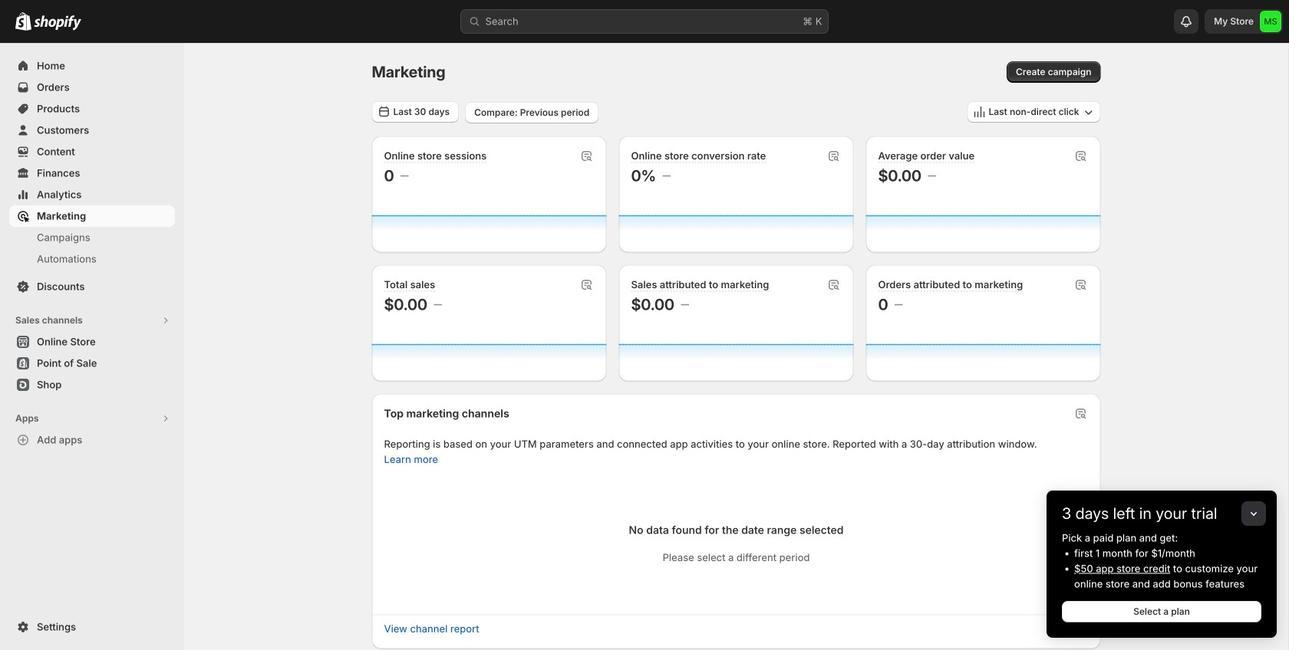 Task type: vqa. For each thing, say whether or not it's contained in the screenshot.
SALES
no



Task type: describe. For each thing, give the bounding box(es) containing it.
my store image
[[1260, 11, 1282, 32]]

shopify image
[[15, 12, 31, 31]]



Task type: locate. For each thing, give the bounding box(es) containing it.
shopify image
[[34, 15, 81, 31]]



